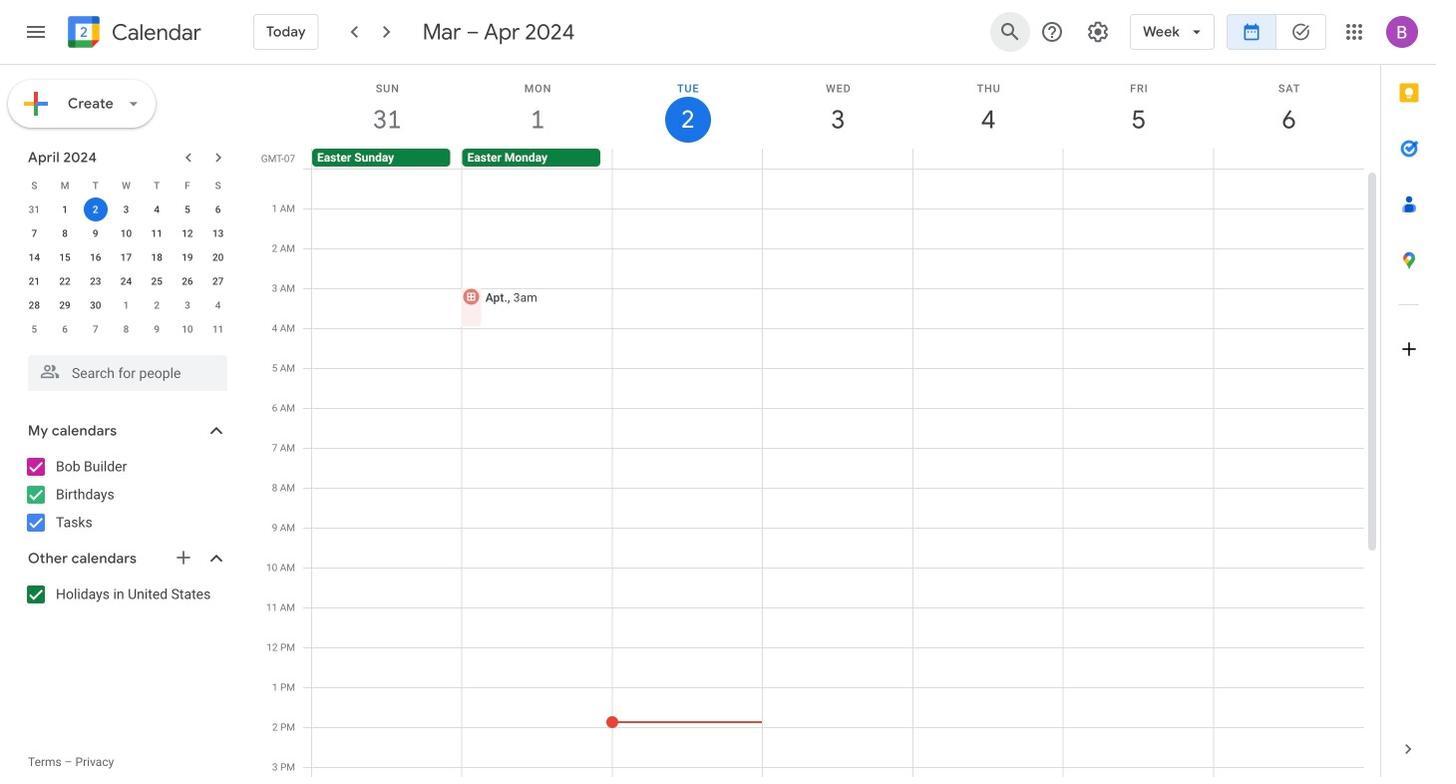 Task type: locate. For each thing, give the bounding box(es) containing it.
grid
[[255, 65, 1381, 777]]

9 element
[[84, 221, 108, 245]]

None search field
[[0, 347, 247, 391]]

6 element
[[206, 198, 230, 221]]

cell
[[613, 149, 763, 169], [763, 149, 913, 169], [913, 149, 1063, 169], [1063, 149, 1213, 169], [1213, 149, 1364, 169], [312, 169, 463, 777], [461, 169, 613, 777], [606, 169, 763, 777], [763, 169, 914, 777], [914, 169, 1064, 777], [1064, 169, 1214, 777], [1214, 169, 1365, 777], [80, 198, 111, 221]]

11 element
[[145, 221, 169, 245]]

3 element
[[114, 198, 138, 221]]

19 element
[[175, 245, 199, 269]]

may 3 element
[[175, 293, 199, 317]]

heading
[[108, 20, 201, 44]]

may 1 element
[[114, 293, 138, 317]]

may 11 element
[[206, 317, 230, 341]]

15 element
[[53, 245, 77, 269]]

support image
[[1041, 20, 1064, 44]]

17 element
[[114, 245, 138, 269]]

16 element
[[84, 245, 108, 269]]

tab list
[[1382, 65, 1436, 721]]

my calendars list
[[4, 451, 247, 539]]

13 element
[[206, 221, 230, 245]]

row group
[[19, 198, 233, 341]]

row
[[303, 149, 1381, 169], [303, 169, 1365, 777], [19, 174, 233, 198], [19, 198, 233, 221], [19, 221, 233, 245], [19, 245, 233, 269], [19, 269, 233, 293], [19, 293, 233, 317], [19, 317, 233, 341]]

may 4 element
[[206, 293, 230, 317]]

21 element
[[22, 269, 46, 293]]

may 2 element
[[145, 293, 169, 317]]

7 element
[[22, 221, 46, 245]]

10 element
[[114, 221, 138, 245]]

may 8 element
[[114, 317, 138, 341]]

8 element
[[53, 221, 77, 245]]

23 element
[[84, 269, 108, 293]]

14 element
[[22, 245, 46, 269]]



Task type: describe. For each thing, give the bounding box(es) containing it.
26 element
[[175, 269, 199, 293]]

27 element
[[206, 269, 230, 293]]

main drawer image
[[24, 20, 48, 44]]

may 10 element
[[175, 317, 199, 341]]

Search for people text field
[[40, 355, 215, 391]]

29 element
[[53, 293, 77, 317]]

25 element
[[145, 269, 169, 293]]

cell inside april 2024 grid
[[80, 198, 111, 221]]

5 element
[[175, 198, 199, 221]]

1 element
[[53, 198, 77, 221]]

march 31 element
[[22, 198, 46, 221]]

2, today element
[[84, 198, 108, 221]]

may 6 element
[[53, 317, 77, 341]]

20 element
[[206, 245, 230, 269]]

settings menu image
[[1086, 20, 1110, 44]]

calendar element
[[64, 12, 201, 56]]

april 2024 grid
[[19, 174, 233, 341]]

24 element
[[114, 269, 138, 293]]

12 element
[[175, 221, 199, 245]]

28 element
[[22, 293, 46, 317]]

30 element
[[84, 293, 108, 317]]

add other calendars image
[[174, 548, 194, 568]]

heading inside calendar element
[[108, 20, 201, 44]]

18 element
[[145, 245, 169, 269]]

may 7 element
[[84, 317, 108, 341]]

4 element
[[145, 198, 169, 221]]

may 9 element
[[145, 317, 169, 341]]

22 element
[[53, 269, 77, 293]]

may 5 element
[[22, 317, 46, 341]]



Task type: vqa. For each thing, say whether or not it's contained in the screenshot.
second tree from the bottom
no



